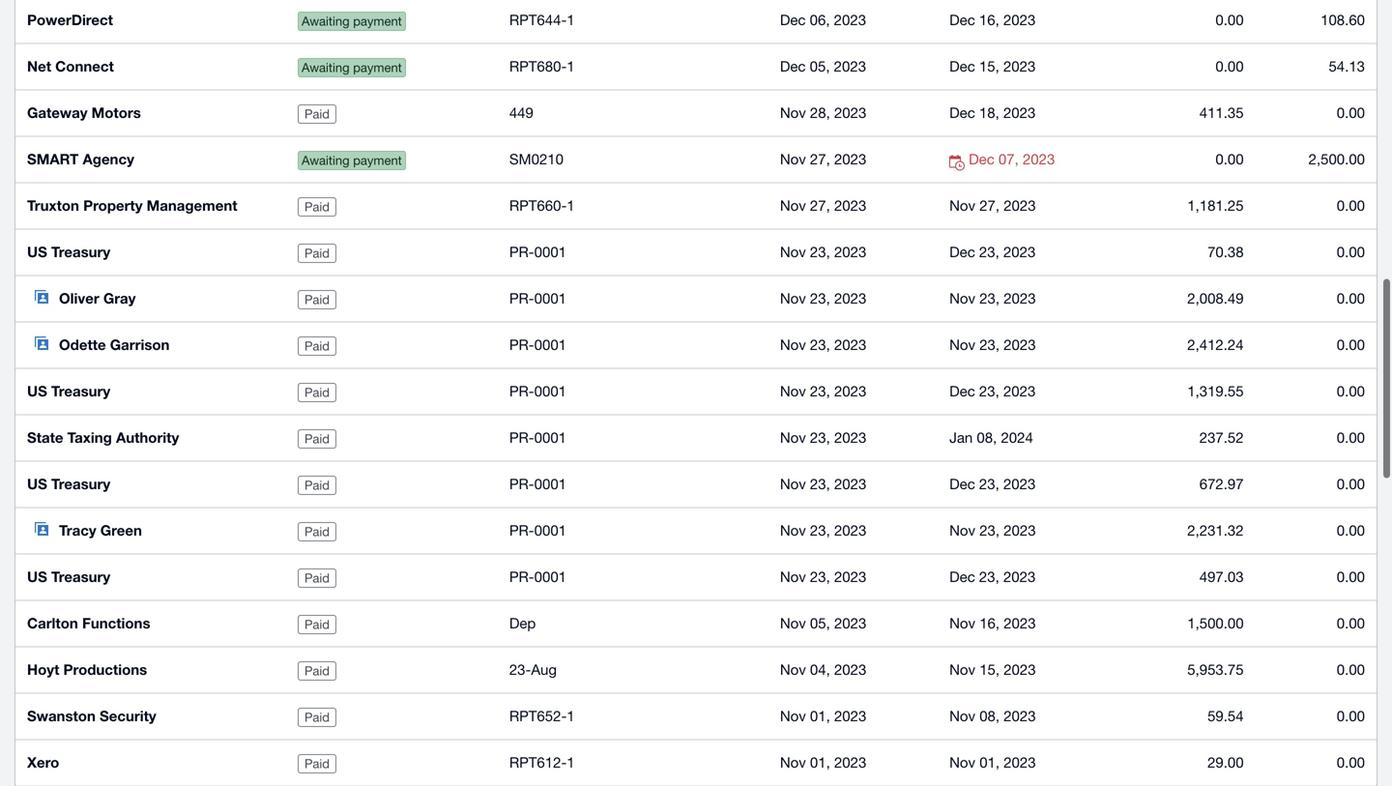 Task type: locate. For each thing, give the bounding box(es) containing it.
nov 16, 2023
[[950, 615, 1036, 632]]

nov 01, 2023 for swanston security
[[780, 707, 867, 724]]

0 vertical spatial awaiting payment
[[302, 14, 402, 29]]

6 pr-0001 from the top
[[510, 475, 567, 492]]

gateway
[[27, 104, 88, 121]]

04,
[[810, 661, 831, 678]]

paid for 2,231.32
[[305, 524, 330, 539]]

us down truxton
[[27, 243, 47, 261]]

1 down rpt644-1
[[567, 58, 575, 74]]

dec up nov 16, 2023
[[950, 568, 976, 585]]

xero link
[[15, 739, 286, 786]]

us treasury down tracy
[[27, 568, 110, 586]]

1 vertical spatial awaiting
[[302, 60, 350, 75]]

paid for 1,181.25
[[305, 199, 330, 214]]

1 payment from the top
[[353, 14, 402, 29]]

dec 23, 2023 for 70.38
[[950, 243, 1036, 260]]

dec 23, 2023 down 07,
[[950, 243, 1036, 260]]

paid for 1,500.00
[[305, 617, 330, 632]]

hoyt
[[27, 661, 59, 678]]

0 vertical spatial 08,
[[977, 429, 997, 446]]

0001 for 1,319.55
[[534, 383, 567, 399]]

05,
[[810, 58, 830, 74], [810, 615, 831, 632]]

dec up the dec 18, 2023
[[950, 58, 976, 74]]

2 dec 23, 2023 from the top
[[950, 383, 1036, 399]]

0 vertical spatial payment
[[353, 14, 402, 29]]

0001 for 70.38
[[534, 243, 567, 260]]

property
[[83, 197, 143, 214]]

5 pr- from the top
[[510, 429, 534, 446]]

dec for pr-0001 link for 1,319.55
[[950, 383, 976, 399]]

us for 70.38
[[27, 243, 47, 261]]

nov 01, 2023 for xero
[[780, 754, 867, 771]]

smart
[[27, 150, 79, 168]]

2 paid from the top
[[305, 199, 330, 214]]

dec 23, 2023 down jan 08, 2024
[[950, 475, 1036, 492]]

15,
[[980, 58, 1000, 74], [980, 661, 1000, 678]]

us for 1,319.55
[[27, 383, 47, 400]]

1 pr- from the top
[[510, 243, 534, 260]]

us treasury link for 1,319.55
[[15, 368, 286, 414]]

6 paid from the top
[[305, 385, 330, 400]]

1 vertical spatial 15,
[[980, 661, 1000, 678]]

3 awaiting payment from the top
[[302, 153, 402, 168]]

14 paid from the top
[[305, 756, 330, 771]]

16, for carlton functions
[[980, 615, 1000, 632]]

nov
[[780, 104, 806, 121], [780, 150, 806, 167], [780, 197, 806, 214], [950, 197, 976, 214], [780, 243, 806, 260], [780, 290, 806, 307], [950, 290, 976, 307], [780, 336, 806, 353], [950, 336, 976, 353], [780, 383, 806, 399], [780, 429, 806, 446], [780, 475, 806, 492], [780, 522, 806, 539], [950, 522, 976, 539], [780, 568, 806, 585], [780, 615, 806, 632], [950, 615, 976, 632], [780, 661, 806, 678], [950, 661, 976, 678], [780, 707, 806, 724], [950, 707, 976, 724], [780, 754, 806, 771], [950, 754, 976, 771]]

2,412.24
[[1188, 336, 1244, 353]]

authority
[[116, 429, 179, 446]]

nov 23, 2023 for 2,412.24
[[780, 336, 867, 353]]

7 paid from the top
[[305, 431, 330, 446]]

2 pr-0001 link from the top
[[510, 287, 757, 310]]

pr-0001 link for 70.38
[[510, 240, 757, 264]]

pr-0001 for 672.97
[[510, 475, 567, 492]]

treasury down tracy
[[51, 568, 110, 586]]

nov 23, 2023
[[780, 243, 867, 260], [780, 290, 867, 307], [950, 290, 1036, 307], [780, 336, 867, 353], [950, 336, 1036, 353], [780, 383, 867, 399], [780, 429, 867, 446], [780, 475, 867, 492], [780, 522, 867, 539], [950, 522, 1036, 539], [780, 568, 867, 585]]

dec 18, 2023
[[950, 104, 1036, 121]]

1 down "rpt652-1"
[[567, 754, 575, 771]]

4 treasury from the top
[[51, 568, 110, 586]]

0 vertical spatial 05,
[[810, 58, 830, 74]]

2 vertical spatial payment
[[353, 153, 402, 168]]

3 treasury from the top
[[51, 475, 110, 493]]

2 us treasury from the top
[[27, 383, 110, 400]]

2 pr- from the top
[[510, 290, 534, 307]]

us treasury link down green
[[15, 554, 286, 600]]

us treasury link down truxton property management
[[15, 229, 286, 275]]

05, for functions
[[810, 615, 831, 632]]

3 paid from the top
[[305, 246, 330, 261]]

2 pr-0001 from the top
[[510, 290, 567, 307]]

rpt680-
[[510, 58, 567, 74]]

0.00 for 59.54
[[1337, 707, 1366, 724]]

27, for truxton property management
[[810, 197, 831, 214]]

16, up dec 15, 2023
[[980, 11, 1000, 28]]

nov 23, 2023 for 497.03
[[780, 568, 867, 585]]

1 up rpt680-1 on the left top of the page
[[567, 11, 575, 28]]

pr-0001 link
[[510, 240, 757, 264], [510, 287, 757, 310], [510, 333, 757, 356], [510, 380, 757, 403], [510, 426, 757, 449], [510, 472, 757, 496], [510, 519, 757, 542], [510, 565, 757, 589]]

2 vertical spatial awaiting
[[302, 153, 350, 168]]

0 vertical spatial 16,
[[980, 11, 1000, 28]]

rpt644-1 link
[[510, 8, 757, 31]]

pr-0001 for 2,412.24
[[510, 336, 567, 353]]

08, down nov 15, 2023
[[980, 707, 1000, 724]]

2,008.49
[[1188, 290, 1244, 307]]

us treasury up tracy
[[27, 475, 110, 493]]

8 paid from the top
[[305, 478, 330, 493]]

rpt680-1
[[510, 58, 575, 74]]

6 pr- from the top
[[510, 475, 534, 492]]

state taxing authority
[[27, 429, 179, 446]]

treasury up the oliver
[[51, 243, 110, 261]]

treasury up tracy
[[51, 475, 110, 493]]

2023
[[834, 11, 867, 28], [1004, 11, 1036, 28], [834, 58, 867, 74], [1004, 58, 1036, 74], [835, 104, 867, 121], [1004, 104, 1036, 121], [835, 150, 867, 167], [1023, 150, 1055, 167], [835, 197, 867, 214], [1004, 197, 1036, 214], [835, 243, 867, 260], [1004, 243, 1036, 260], [835, 290, 867, 307], [1004, 290, 1036, 307], [835, 336, 867, 353], [1004, 336, 1036, 353], [835, 383, 867, 399], [1004, 383, 1036, 399], [835, 429, 867, 446], [835, 475, 867, 492], [1004, 475, 1036, 492], [835, 522, 867, 539], [1004, 522, 1036, 539], [835, 568, 867, 585], [1004, 568, 1036, 585], [835, 615, 867, 632], [1004, 615, 1036, 632], [835, 661, 867, 678], [1004, 661, 1036, 678], [835, 707, 867, 724], [1004, 707, 1036, 724], [835, 754, 867, 771], [1004, 754, 1036, 771]]

9 paid from the top
[[305, 524, 330, 539]]

us treasury up the oliver
[[27, 243, 110, 261]]

08, right jan
[[977, 429, 997, 446]]

nov 01, 2023
[[780, 707, 867, 724], [780, 754, 867, 771], [950, 754, 1036, 771]]

tracy green link
[[15, 507, 286, 554]]

0 vertical spatial awaiting
[[302, 14, 350, 29]]

carlton
[[27, 615, 78, 632]]

net
[[27, 58, 51, 75]]

dec for pr-0001 link associated with 497.03
[[950, 568, 976, 585]]

7 pr-0001 from the top
[[510, 522, 567, 539]]

dec 23, 2023 up nov 16, 2023
[[950, 568, 1036, 585]]

0.00 for 237.52
[[1337, 429, 1366, 446]]

2 0001 from the top
[[534, 290, 567, 307]]

2 vertical spatial awaiting payment
[[302, 153, 402, 168]]

pr-0001 link for 2,008.49
[[510, 287, 757, 310]]

green
[[100, 522, 142, 539]]

70.38
[[1208, 243, 1244, 260]]

treasury down odette
[[51, 383, 110, 400]]

3 us from the top
[[27, 475, 47, 493]]

4 pr-0001 from the top
[[510, 383, 567, 399]]

449
[[510, 104, 534, 121]]

4 paid from the top
[[305, 292, 330, 307]]

dec up dec 15, 2023
[[950, 11, 976, 28]]

4 0001 from the top
[[534, 383, 567, 399]]

1 vertical spatial 16,
[[980, 615, 1000, 632]]

pr-0001 link for 2,412.24
[[510, 333, 757, 356]]

dep link
[[510, 612, 757, 635]]

3 pr-0001 link from the top
[[510, 333, 757, 356]]

1 treasury from the top
[[51, 243, 110, 261]]

4 us treasury from the top
[[27, 568, 110, 586]]

nov 27, 2023
[[780, 150, 867, 167], [780, 197, 867, 214], [950, 197, 1036, 214]]

2 payment from the top
[[353, 60, 402, 75]]

4 us from the top
[[27, 568, 47, 586]]

07,
[[999, 150, 1019, 167]]

paid for 70.38
[[305, 246, 330, 261]]

dec 23, 2023
[[950, 243, 1036, 260], [950, 383, 1036, 399], [950, 475, 1036, 492], [950, 568, 1036, 585]]

5 pr-0001 link from the top
[[510, 426, 757, 449]]

rpt612-
[[510, 754, 567, 771]]

oliver gray
[[59, 290, 136, 307]]

1 paid from the top
[[305, 107, 330, 121]]

nov 08, 2023
[[950, 707, 1036, 724]]

4 1 from the top
[[567, 707, 575, 724]]

pr- for 2,008.49
[[510, 290, 534, 307]]

3 0001 from the top
[[534, 336, 567, 353]]

payment for agency
[[353, 153, 402, 168]]

management
[[147, 197, 237, 214]]

237.52
[[1200, 429, 1244, 446]]

5 paid from the top
[[305, 339, 330, 354]]

13 paid from the top
[[305, 710, 330, 725]]

5 0001 from the top
[[534, 429, 567, 446]]

nov 05, 2023
[[780, 615, 867, 632]]

4 pr-0001 link from the top
[[510, 380, 757, 403]]

3 awaiting from the top
[[302, 153, 350, 168]]

us up state
[[27, 383, 47, 400]]

6 0001 from the top
[[534, 475, 567, 492]]

1 pr-0001 link from the top
[[510, 240, 757, 264]]

0001
[[534, 243, 567, 260], [534, 290, 567, 307], [534, 336, 567, 353], [534, 383, 567, 399], [534, 429, 567, 446], [534, 475, 567, 492], [534, 522, 567, 539], [534, 568, 567, 585]]

connect
[[55, 58, 114, 75]]

7 pr- from the top
[[510, 522, 534, 539]]

4 pr- from the top
[[510, 383, 534, 399]]

10 paid from the top
[[305, 571, 330, 586]]

15, for net connect
[[980, 58, 1000, 74]]

1 pr-0001 from the top
[[510, 243, 567, 260]]

5 pr-0001 from the top
[[510, 429, 567, 446]]

rpt660-1 link
[[510, 194, 757, 217]]

0001 for 2,412.24
[[534, 336, 567, 353]]

16, up nov 15, 2023
[[980, 615, 1000, 632]]

paid for 497.03
[[305, 571, 330, 586]]

us treasury link for 672.97
[[15, 461, 286, 507]]

0.00 for 1,181.25
[[1337, 197, 1366, 214]]

swanston security link
[[15, 693, 286, 739]]

awaiting
[[302, 14, 350, 29], [302, 60, 350, 75], [302, 153, 350, 168]]

dec 15, 2023
[[950, 58, 1036, 74]]

3 us treasury from the top
[[27, 475, 110, 493]]

paid for 5,953.75
[[305, 664, 330, 679]]

pr-0001 for 2,231.32
[[510, 522, 567, 539]]

dec up jan
[[950, 383, 976, 399]]

rpt680-1 link
[[510, 55, 757, 78]]

pr- for 237.52
[[510, 429, 534, 446]]

4 us treasury link from the top
[[15, 554, 286, 600]]

8 pr- from the top
[[510, 568, 534, 585]]

11 paid from the top
[[305, 617, 330, 632]]

0.00 for 2,412.24
[[1337, 336, 1366, 353]]

rpt644-1
[[510, 11, 575, 28]]

truxton property management link
[[15, 182, 286, 229]]

2 us treasury link from the top
[[15, 368, 286, 414]]

3 pr- from the top
[[510, 336, 534, 353]]

awaiting payment for connect
[[302, 60, 402, 75]]

5,953.75
[[1188, 661, 1244, 678]]

us treasury link up authority
[[15, 368, 286, 414]]

8 pr-0001 from the top
[[510, 568, 567, 585]]

1
[[567, 11, 575, 28], [567, 58, 575, 74], [567, 197, 575, 214], [567, 707, 575, 724], [567, 754, 575, 771]]

grouped payslip icon image
[[35, 290, 49, 304], [35, 290, 49, 304], [35, 337, 49, 350], [35, 337, 49, 350], [35, 522, 49, 536], [35, 522, 49, 536]]

6 pr-0001 link from the top
[[510, 472, 757, 496]]

3 us treasury link from the top
[[15, 461, 286, 507]]

pr-0001 for 1,319.55
[[510, 383, 567, 399]]

01, for swanston security
[[810, 707, 831, 724]]

us treasury down odette
[[27, 383, 110, 400]]

2 us from the top
[[27, 383, 47, 400]]

3 1 from the top
[[567, 197, 575, 214]]

1 us treasury from the top
[[27, 243, 110, 261]]

2 awaiting payment from the top
[[302, 60, 402, 75]]

1 for property
[[567, 197, 575, 214]]

paid for 1,319.55
[[305, 385, 330, 400]]

497.03
[[1200, 568, 1244, 585]]

1 for security
[[567, 707, 575, 724]]

3 dec 23, 2023 from the top
[[950, 475, 1036, 492]]

pr-0001 link for 672.97
[[510, 472, 757, 496]]

8 0001 from the top
[[534, 568, 567, 585]]

dec
[[780, 11, 806, 28], [950, 11, 976, 28], [780, 58, 806, 74], [950, 58, 976, 74], [950, 104, 976, 121], [969, 150, 995, 167], [950, 243, 976, 260], [950, 383, 976, 399], [950, 475, 976, 492], [950, 568, 976, 585]]

0 vertical spatial 15,
[[980, 58, 1000, 74]]

7 pr-0001 link from the top
[[510, 519, 757, 542]]

nov 27, 2023 for smart agency
[[780, 150, 867, 167]]

1 vertical spatial payment
[[353, 60, 402, 75]]

paid for 2,412.24
[[305, 339, 330, 354]]

oliver
[[59, 290, 99, 307]]

truxton
[[27, 197, 79, 214]]

overdue icon image
[[950, 155, 969, 171]]

0.00 for 411.35
[[1337, 104, 1366, 121]]

nov 23, 2023 for 672.97
[[780, 475, 867, 492]]

dec down jan
[[950, 475, 976, 492]]

awaiting payment for agency
[[302, 153, 402, 168]]

gray
[[103, 290, 136, 307]]

pr-
[[510, 243, 534, 260], [510, 290, 534, 307], [510, 336, 534, 353], [510, 383, 534, 399], [510, 429, 534, 446], [510, 475, 534, 492], [510, 522, 534, 539], [510, 568, 534, 585]]

8 pr-0001 link from the top
[[510, 565, 757, 589]]

05, up '04,'
[[810, 615, 831, 632]]

treasury
[[51, 243, 110, 261], [51, 383, 110, 400], [51, 475, 110, 493], [51, 568, 110, 586]]

dec down dec 06, 2023 on the right of page
[[780, 58, 806, 74]]

7 0001 from the top
[[534, 522, 567, 539]]

dec down overdue icon
[[950, 243, 976, 260]]

1 down sm0210 link
[[567, 197, 575, 214]]

4 dec 23, 2023 from the top
[[950, 568, 1036, 585]]

dec for pr-0001 link for 70.38
[[950, 243, 976, 260]]

2 05, from the top
[[810, 615, 831, 632]]

us down state
[[27, 475, 47, 493]]

0001 for 237.52
[[534, 429, 567, 446]]

1 up rpt612-1
[[567, 707, 575, 724]]

3 payment from the top
[[353, 153, 402, 168]]

paid for 2,008.49
[[305, 292, 330, 307]]

1 us treasury link from the top
[[15, 229, 286, 275]]

smart agency link
[[15, 136, 286, 182]]

0.00
[[1216, 11, 1244, 28], [1216, 58, 1244, 74], [1337, 104, 1366, 121], [1216, 150, 1244, 167], [1337, 197, 1366, 214], [1337, 243, 1366, 260], [1337, 290, 1366, 307], [1337, 336, 1366, 353], [1337, 383, 1366, 399], [1337, 429, 1366, 446], [1337, 475, 1366, 492], [1337, 522, 1366, 539], [1337, 568, 1366, 585], [1337, 615, 1366, 632], [1337, 661, 1366, 678], [1337, 707, 1366, 724], [1337, 754, 1366, 771]]

1 us from the top
[[27, 243, 47, 261]]

dec 23, 2023 up jan 08, 2024
[[950, 383, 1036, 399]]

1 vertical spatial 08,
[[980, 707, 1000, 724]]

2 treasury from the top
[[51, 383, 110, 400]]

swanston security
[[27, 707, 156, 725]]

payment
[[353, 14, 402, 29], [353, 60, 402, 75], [353, 153, 402, 168]]

1 dec 23, 2023 from the top
[[950, 243, 1036, 260]]

15, up 18,
[[980, 58, 1000, 74]]

paid for 59.54
[[305, 710, 330, 725]]

1 0001 from the top
[[534, 243, 567, 260]]

1 05, from the top
[[810, 58, 830, 74]]

nov 04, 2023
[[780, 661, 867, 678]]

05, down 06,
[[810, 58, 830, 74]]

1 vertical spatial awaiting payment
[[302, 60, 402, 75]]

15, up nov 08, 2023
[[980, 661, 1000, 678]]

pr-0001 link for 237.52
[[510, 426, 757, 449]]

2 1 from the top
[[567, 58, 575, 74]]

agency
[[83, 150, 134, 168]]

odette garrison link
[[15, 322, 286, 368]]

2 awaiting from the top
[[302, 60, 350, 75]]

smart agency
[[27, 150, 134, 168]]

3 pr-0001 from the top
[[510, 336, 567, 353]]

dec left 18,
[[950, 104, 976, 121]]

us up carlton
[[27, 568, 47, 586]]

27,
[[810, 150, 831, 167], [810, 197, 831, 214], [980, 197, 1000, 214]]

treasury for 497.03
[[51, 568, 110, 586]]

1 vertical spatial 05,
[[810, 615, 831, 632]]

01, for xero
[[810, 754, 831, 771]]

01,
[[810, 707, 831, 724], [810, 754, 831, 771], [980, 754, 1000, 771]]

us treasury link down authority
[[15, 461, 286, 507]]

12 paid from the top
[[305, 664, 330, 679]]

1 awaiting payment from the top
[[302, 14, 402, 29]]

dep
[[510, 615, 536, 632]]

us
[[27, 243, 47, 261], [27, 383, 47, 400], [27, 475, 47, 493], [27, 568, 47, 586]]



Task type: vqa. For each thing, say whether or not it's contained in the screenshot.
the All
no



Task type: describe. For each thing, give the bounding box(es) containing it.
pr-0001 link for 1,319.55
[[510, 380, 757, 403]]

dec left 07,
[[969, 150, 995, 167]]

dec 23, 2023 for 1,319.55
[[950, 383, 1036, 399]]

paid for 411.35
[[305, 107, 330, 121]]

us treasury for 672.97
[[27, 475, 110, 493]]

rpt644-
[[510, 11, 567, 28]]

net connect link
[[15, 43, 286, 89]]

swanston
[[27, 707, 96, 725]]

15, for hoyt productions
[[980, 661, 1000, 678]]

1,319.55
[[1188, 383, 1244, 399]]

0.00 for 5,953.75
[[1337, 661, 1366, 678]]

net connect
[[27, 58, 114, 75]]

08, for state taxing authority
[[977, 429, 997, 446]]

672.97
[[1200, 475, 1244, 492]]

functions
[[82, 615, 150, 632]]

rpt652-1 link
[[510, 705, 757, 728]]

dec 05, 2023
[[780, 58, 867, 74]]

nov 23, 2023 for 2,008.49
[[780, 290, 867, 307]]

0.00 for 672.97
[[1337, 475, 1366, 492]]

28,
[[810, 104, 831, 121]]

us treasury link for 497.03
[[15, 554, 286, 600]]

jan
[[950, 429, 973, 446]]

dec for 449 link
[[950, 104, 976, 121]]

2,231.32
[[1188, 522, 1244, 539]]

odette garrison
[[59, 336, 170, 353]]

state taxing authority link
[[15, 414, 286, 461]]

awaiting for connect
[[302, 60, 350, 75]]

oliver gray link
[[15, 275, 286, 322]]

treasury for 672.97
[[51, 475, 110, 493]]

xero
[[27, 754, 59, 771]]

411.35
[[1200, 104, 1244, 121]]

0.00 for 497.03
[[1337, 568, 1366, 585]]

us for 672.97
[[27, 475, 47, 493]]

nov 23, 2023 for 2,231.32
[[780, 522, 867, 539]]

59.54
[[1208, 707, 1244, 724]]

rpt652-1
[[510, 707, 575, 724]]

powerdirect
[[27, 11, 113, 29]]

0001 for 672.97
[[534, 475, 567, 492]]

rpt660-1
[[510, 197, 575, 214]]

pr-0001 for 497.03
[[510, 568, 567, 585]]

rpt612-1
[[510, 754, 575, 771]]

nov 23, 2023 for 70.38
[[780, 243, 867, 260]]

5 1 from the top
[[567, 754, 575, 771]]

08, for swanston security
[[980, 707, 1000, 724]]

0.00 for 2,008.49
[[1337, 290, 1366, 307]]

23-aug link
[[510, 658, 757, 681]]

pr-0001 link for 2,231.32
[[510, 519, 757, 542]]

paid for 29.00
[[305, 756, 330, 771]]

dec left 06,
[[780, 11, 806, 28]]

dec 07, 2023
[[969, 150, 1055, 167]]

paid for 672.97
[[305, 478, 330, 493]]

gateway motors
[[27, 104, 141, 121]]

rpt660-
[[510, 197, 567, 214]]

pr-0001 for 70.38
[[510, 243, 567, 260]]

pr-0001 for 237.52
[[510, 429, 567, 446]]

0.00 for 2,231.32
[[1337, 522, 1366, 539]]

449 link
[[510, 101, 757, 124]]

rpt652-
[[510, 707, 567, 724]]

23-aug
[[510, 661, 557, 678]]

carlton functions link
[[15, 600, 286, 647]]

pr-0001 link for 497.03
[[510, 565, 757, 589]]

sm0210
[[510, 150, 564, 167]]

27, for smart agency
[[810, 150, 831, 167]]

dec for rpt680-1 link
[[950, 58, 976, 74]]

0001 for 2,231.32
[[534, 522, 567, 539]]

16, for powerdirect
[[980, 11, 1000, 28]]

0.00 for 1,500.00
[[1337, 615, 1366, 632]]

tracy green
[[59, 522, 142, 539]]

pr-0001 for 2,008.49
[[510, 290, 567, 307]]

1,181.25
[[1188, 197, 1244, 214]]

1 awaiting from the top
[[302, 14, 350, 29]]

54.13
[[1329, 58, 1366, 74]]

dec 23, 2023 for 497.03
[[950, 568, 1036, 585]]

pr- for 497.03
[[510, 568, 534, 585]]

dec 16, 2023
[[950, 11, 1036, 28]]

treasury for 70.38
[[51, 243, 110, 261]]

0.00 for 1,319.55
[[1337, 383, 1366, 399]]

dec 06, 2023
[[780, 11, 867, 28]]

dec for rpt644-1 link
[[950, 11, 976, 28]]

aug
[[531, 661, 557, 678]]

us treasury for 70.38
[[27, 243, 110, 261]]

hoyt productions
[[27, 661, 147, 678]]

23-
[[510, 661, 531, 678]]

29.00
[[1208, 754, 1244, 771]]

18,
[[980, 104, 1000, 121]]

us treasury for 497.03
[[27, 568, 110, 586]]

jan 08, 2024
[[950, 429, 1034, 446]]

tracy
[[59, 522, 96, 539]]

0.00 for 29.00
[[1337, 754, 1366, 771]]

awaiting for agency
[[302, 153, 350, 168]]

dec 23, 2023 for 672.97
[[950, 475, 1036, 492]]

us treasury for 1,319.55
[[27, 383, 110, 400]]

state
[[27, 429, 63, 446]]

taxing
[[67, 429, 112, 446]]

productions
[[63, 661, 147, 678]]

0001 for 2,008.49
[[534, 290, 567, 307]]

security
[[100, 707, 156, 725]]

pr- for 2,231.32
[[510, 522, 534, 539]]

1 1 from the top
[[567, 11, 575, 28]]

2,500.00
[[1309, 150, 1366, 167]]

odette
[[59, 336, 106, 353]]

powerdirect link
[[15, 0, 286, 43]]

nov 15, 2023
[[950, 661, 1036, 678]]

1,500.00
[[1188, 615, 1244, 632]]

0.00 for 70.38
[[1337, 243, 1366, 260]]

payment for connect
[[353, 60, 402, 75]]

us treasury link for 70.38
[[15, 229, 286, 275]]

nov 23, 2023 for 1,319.55
[[780, 383, 867, 399]]

gateway motors link
[[15, 89, 286, 136]]

06,
[[810, 11, 830, 28]]

motors
[[92, 104, 141, 121]]

rpt612-1 link
[[510, 751, 757, 774]]

pr- for 672.97
[[510, 475, 534, 492]]

dec for 672.97 pr-0001 link
[[950, 475, 976, 492]]

paid for 237.52
[[305, 431, 330, 446]]

garrison
[[110, 336, 170, 353]]

0001 for 497.03
[[534, 568, 567, 585]]

hoyt productions link
[[15, 647, 286, 693]]

nov 28, 2023
[[780, 104, 867, 121]]

carlton functions
[[27, 615, 150, 632]]

108.60
[[1321, 11, 1366, 28]]

truxton property management
[[27, 197, 237, 214]]

treasury for 1,319.55
[[51, 383, 110, 400]]

pr- for 2,412.24
[[510, 336, 534, 353]]

nov 23, 2023 for 237.52
[[780, 429, 867, 446]]

pr- for 1,319.55
[[510, 383, 534, 399]]

pr- for 70.38
[[510, 243, 534, 260]]



